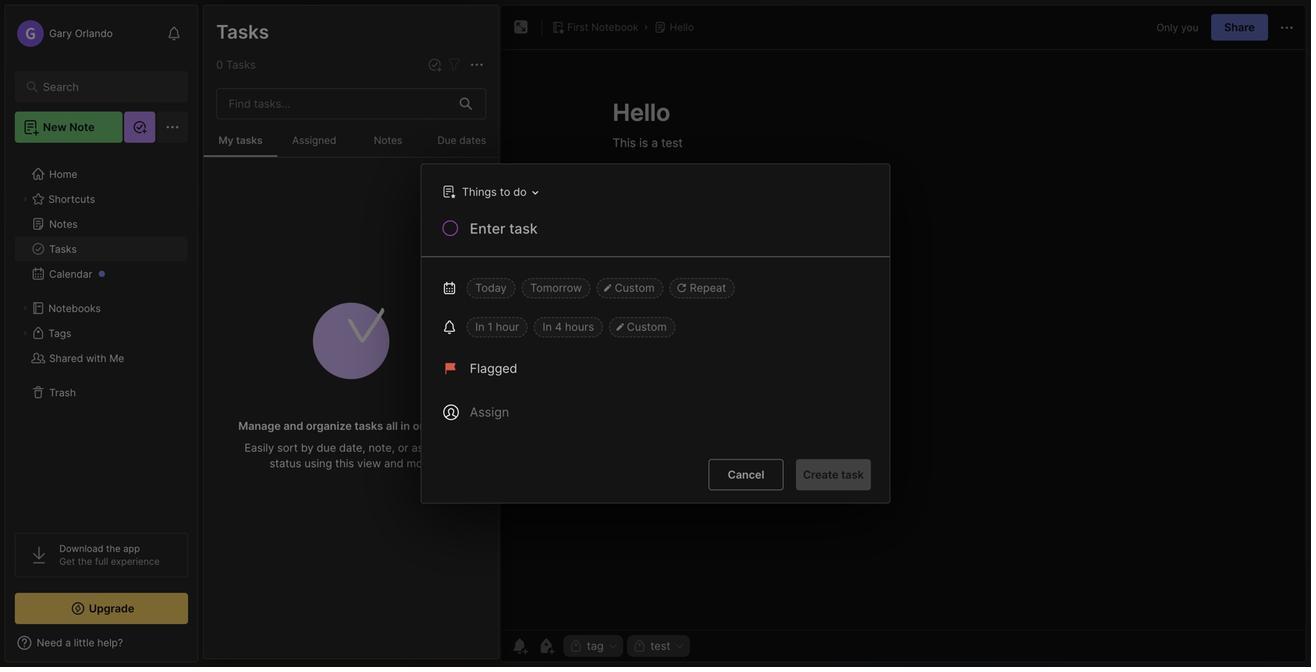 Task type: describe. For each thing, give the bounding box(es) containing it.
create
[[803, 468, 839, 482]]

shared with me link
[[15, 346, 187, 371]]

2023
[[256, 148, 279, 159]]

share
[[1225, 21, 1255, 34]]

assigned
[[292, 134, 336, 146]]

due dates button
[[425, 126, 499, 157]]

note,
[[369, 441, 395, 455]]

custom for in 4 hours
[[627, 320, 667, 334]]

you
[[1181, 21, 1199, 33]]

custom for tomorrow
[[615, 281, 655, 295]]

calendar button
[[15, 261, 187, 286]]

all
[[386, 420, 398, 433]]

manage and organize tasks all in one place
[[238, 420, 464, 433]]

repeat
[[690, 281, 726, 295]]

0 vertical spatial tag
[[292, 148, 307, 159]]

tasks button
[[15, 237, 187, 261]]

shortcuts button
[[15, 187, 187, 212]]

in for in 4 hours
[[543, 320, 552, 334]]

today
[[475, 281, 507, 295]]

download
[[59, 543, 103, 555]]

only
[[1157, 21, 1178, 33]]

2 notes
[[215, 57, 254, 71]]

in for in 1 hour
[[475, 320, 485, 334]]

by
[[301, 441, 314, 455]]

share button
[[1211, 14, 1268, 41]]

hello button
[[651, 16, 697, 38]]

1 vertical spatial tasks
[[226, 58, 256, 71]]

experience
[[111, 556, 160, 567]]

or
[[398, 441, 409, 455]]

assigned button
[[277, 126, 351, 157]]

Enter task text field
[[468, 219, 871, 245]]

shortcuts
[[48, 193, 95, 205]]

trash link
[[15, 380, 187, 405]]

1 horizontal spatial notes
[[215, 20, 269, 43]]

my tasks button
[[204, 126, 277, 157]]

create task
[[803, 468, 864, 482]]

notebook
[[591, 21, 639, 33]]

28,
[[240, 148, 253, 159]]

1 things to do button from the left
[[435, 181, 544, 203]]

notes link
[[15, 212, 187, 237]]

Note Editor text field
[[501, 49, 1306, 630]]

tasks inside tasks button
[[49, 243, 77, 255]]

one
[[413, 420, 433, 433]]

me
[[109, 352, 124, 364]]

nov
[[219, 148, 237, 159]]

new task image
[[427, 57, 443, 73]]

in 4 hours
[[543, 320, 594, 334]]

due
[[317, 441, 336, 455]]

cancel
[[728, 468, 765, 482]]

Find tasks… text field
[[219, 91, 450, 117]]

calendar
[[49, 268, 92, 280]]

shared with me
[[49, 352, 124, 364]]

hello inside button
[[670, 21, 694, 33]]

shared
[[49, 352, 83, 364]]

things
[[462, 185, 497, 199]]

1 vertical spatial hello
[[219, 109, 244, 121]]

tomorrow button
[[522, 278, 591, 299]]

assign button
[[434, 394, 519, 431]]

none search field inside main element
[[43, 77, 167, 96]]

to
[[500, 185, 510, 199]]

create task button
[[796, 459, 871, 491]]

first notebook button
[[549, 16, 642, 38]]

1
[[488, 320, 493, 334]]

easily
[[245, 441, 274, 455]]

home
[[49, 168, 77, 180]]

Search text field
[[43, 80, 167, 94]]

download the app get the full experience
[[59, 543, 160, 567]]

flagged button
[[434, 350, 524, 388]]

more
[[407, 457, 433, 470]]

Go to note or move task field
[[435, 181, 544, 203]]

first notebook
[[567, 21, 639, 33]]

1 horizontal spatial the
[[106, 543, 121, 555]]

nov 28, 2023
[[219, 148, 279, 159]]

tasks inside button
[[236, 134, 263, 146]]

add a reminder image
[[510, 637, 529, 656]]

tags button
[[15, 321, 187, 346]]

only you
[[1157, 21, 1199, 33]]



Task type: locate. For each thing, give the bounding box(es) containing it.
notes up notes
[[215, 20, 269, 43]]

the up the full
[[106, 543, 121, 555]]

new
[[43, 121, 67, 134]]

view
[[357, 457, 381, 470]]

easily sort by due date, note, or assigned status using this view and more
[[245, 441, 458, 470]]

dates
[[459, 134, 486, 146]]

tree containing home
[[5, 152, 197, 519]]

hello right notebook
[[670, 21, 694, 33]]

0 vertical spatial tasks
[[236, 134, 263, 146]]

1 horizontal spatial and
[[384, 457, 404, 470]]

a
[[253, 125, 259, 137]]

custom button right hours
[[609, 317, 676, 338]]

2 vertical spatial notes
[[49, 218, 78, 230]]

expand notebooks image
[[20, 304, 30, 313]]

0 horizontal spatial tag
[[292, 148, 307, 159]]

custom down enter task text field
[[615, 281, 655, 295]]

expand note image
[[512, 18, 531, 37]]

row group
[[204, 158, 499, 483]]

0 vertical spatial tasks
[[216, 20, 269, 43]]

tasks
[[216, 20, 269, 43], [226, 58, 256, 71], [49, 243, 77, 255]]

tasks right "0"
[[226, 58, 256, 71]]

custom button down enter task text field
[[597, 278, 663, 299]]

test
[[262, 125, 280, 137], [322, 148, 339, 159], [651, 640, 671, 653]]

2 vertical spatial test
[[651, 640, 671, 653]]

notes left due
[[374, 134, 402, 146]]

tree
[[5, 152, 197, 519]]

test right tag button
[[651, 640, 671, 653]]

0 horizontal spatial test
[[262, 125, 280, 137]]

test right a
[[262, 125, 280, 137]]

1 vertical spatial and
[[384, 457, 404, 470]]

notes inside button
[[374, 134, 402, 146]]

sort
[[277, 441, 298, 455]]

1 horizontal spatial tasks
[[355, 420, 383, 433]]

with
[[86, 352, 106, 364]]

1 vertical spatial the
[[78, 556, 92, 567]]

tag down 'assigned'
[[292, 148, 307, 159]]

hello up this
[[219, 109, 244, 121]]

0 horizontal spatial and
[[284, 420, 303, 433]]

tomorrow
[[530, 281, 582, 295]]

do
[[514, 185, 527, 199]]

expand tags image
[[20, 329, 30, 338]]

full
[[95, 556, 108, 567]]

due dates
[[437, 134, 486, 146]]

0 tasks
[[216, 58, 256, 71]]

custom right hours
[[627, 320, 667, 334]]

and
[[284, 420, 303, 433], [384, 457, 404, 470]]

tasks up calendar
[[49, 243, 77, 255]]

upgrade button
[[15, 593, 188, 624]]

custom button for tomorrow
[[597, 278, 663, 299]]

0 horizontal spatial the
[[78, 556, 92, 567]]

1 vertical spatial test
[[322, 148, 339, 159]]

this
[[219, 125, 240, 137]]

add tag image
[[537, 637, 556, 656]]

notes down the shortcuts on the left
[[49, 218, 78, 230]]

notes button
[[351, 126, 425, 157]]

and up sort
[[284, 420, 303, 433]]

in 1 hour
[[475, 320, 519, 334]]

and down the or on the left of the page
[[384, 457, 404, 470]]

0 vertical spatial custom
[[615, 281, 655, 295]]

the down download
[[78, 556, 92, 567]]

manage
[[238, 420, 281, 433]]

0 horizontal spatial notes
[[49, 218, 78, 230]]

status
[[270, 457, 301, 470]]

organize
[[306, 420, 352, 433]]

tag
[[292, 148, 307, 159], [587, 640, 604, 653]]

2 horizontal spatial test
[[651, 640, 671, 653]]

row group containing manage and organize tasks all in one place
[[204, 158, 499, 483]]

trash
[[49, 387, 76, 399]]

assigned
[[412, 441, 458, 455]]

1 vertical spatial notes
[[374, 134, 402, 146]]

in left 4
[[543, 320, 552, 334]]

1 horizontal spatial test
[[322, 148, 339, 159]]

home link
[[15, 162, 188, 187]]

1 vertical spatial tag
[[587, 640, 604, 653]]

test inside test button
[[651, 640, 671, 653]]

in 1 hour button
[[467, 317, 528, 338]]

test down 'assigned'
[[322, 148, 339, 159]]

in left 1
[[475, 320, 485, 334]]

notebooks
[[48, 302, 101, 314]]

test button
[[627, 635, 690, 657]]

in
[[475, 320, 485, 334], [543, 320, 552, 334]]

note window element
[[500, 5, 1307, 663]]

app
[[123, 543, 140, 555]]

get
[[59, 556, 75, 567]]

using
[[305, 457, 332, 470]]

hour
[[496, 320, 519, 334]]

1 horizontal spatial hello
[[670, 21, 694, 33]]

custom button
[[597, 278, 663, 299], [609, 317, 676, 338]]

2 things to do button from the left
[[439, 181, 544, 203]]

upgrade
[[89, 602, 134, 615]]

4
[[555, 320, 562, 334]]

1 in from the left
[[475, 320, 485, 334]]

note
[[69, 121, 95, 134]]

and inside easily sort by due date, note, or assigned status using this view and more
[[384, 457, 404, 470]]

1 horizontal spatial tag
[[587, 640, 604, 653]]

in 4 hours button
[[534, 317, 603, 338]]

2 horizontal spatial notes
[[374, 134, 402, 146]]

task
[[841, 468, 864, 482]]

0 vertical spatial the
[[106, 543, 121, 555]]

0 vertical spatial custom button
[[597, 278, 663, 299]]

1 vertical spatial custom button
[[609, 317, 676, 338]]

repeat button
[[670, 278, 735, 299]]

1 vertical spatial custom
[[627, 320, 667, 334]]

tags
[[48, 327, 71, 339]]

my
[[219, 134, 234, 146]]

0 horizontal spatial tasks
[[236, 134, 263, 146]]

date,
[[339, 441, 366, 455]]

0
[[216, 58, 223, 71]]

None search field
[[43, 77, 167, 96]]

notebooks link
[[15, 296, 187, 321]]

this
[[335, 457, 354, 470]]

2 in from the left
[[543, 320, 552, 334]]

custom button for in 4 hours
[[609, 317, 676, 338]]

notes inside tree
[[49, 218, 78, 230]]

tree inside main element
[[5, 152, 197, 519]]

tasks up notes
[[216, 20, 269, 43]]

2 vertical spatial tasks
[[49, 243, 77, 255]]

tag inside button
[[587, 640, 604, 653]]

notes
[[225, 57, 254, 71]]

main element
[[0, 0, 203, 667]]

due
[[437, 134, 457, 146]]

0 vertical spatial notes
[[215, 20, 269, 43]]

is
[[242, 125, 250, 137]]

2
[[215, 57, 222, 71]]

tag right add tag image on the bottom
[[587, 640, 604, 653]]

0 vertical spatial hello
[[670, 21, 694, 33]]

0 vertical spatial and
[[284, 420, 303, 433]]

tag button
[[564, 635, 623, 657]]

0 vertical spatial test
[[262, 125, 280, 137]]

new note
[[43, 121, 95, 134]]

notes
[[215, 20, 269, 43], [374, 134, 402, 146], [49, 218, 78, 230]]

flagged
[[470, 361, 517, 376]]

1 horizontal spatial in
[[543, 320, 552, 334]]

assign
[[470, 405, 509, 420]]

0 horizontal spatial hello
[[219, 109, 244, 121]]

1 vertical spatial tasks
[[355, 420, 383, 433]]

this is a test
[[219, 125, 280, 137]]

in inside button
[[475, 320, 485, 334]]

place
[[435, 420, 464, 433]]

first
[[567, 21, 589, 33]]

my tasks
[[219, 134, 263, 146]]

0 horizontal spatial in
[[475, 320, 485, 334]]

in inside 'button'
[[543, 320, 552, 334]]

in
[[401, 420, 410, 433]]



Task type: vqa. For each thing, say whether or not it's contained in the screenshot.
Enter task text field
yes



